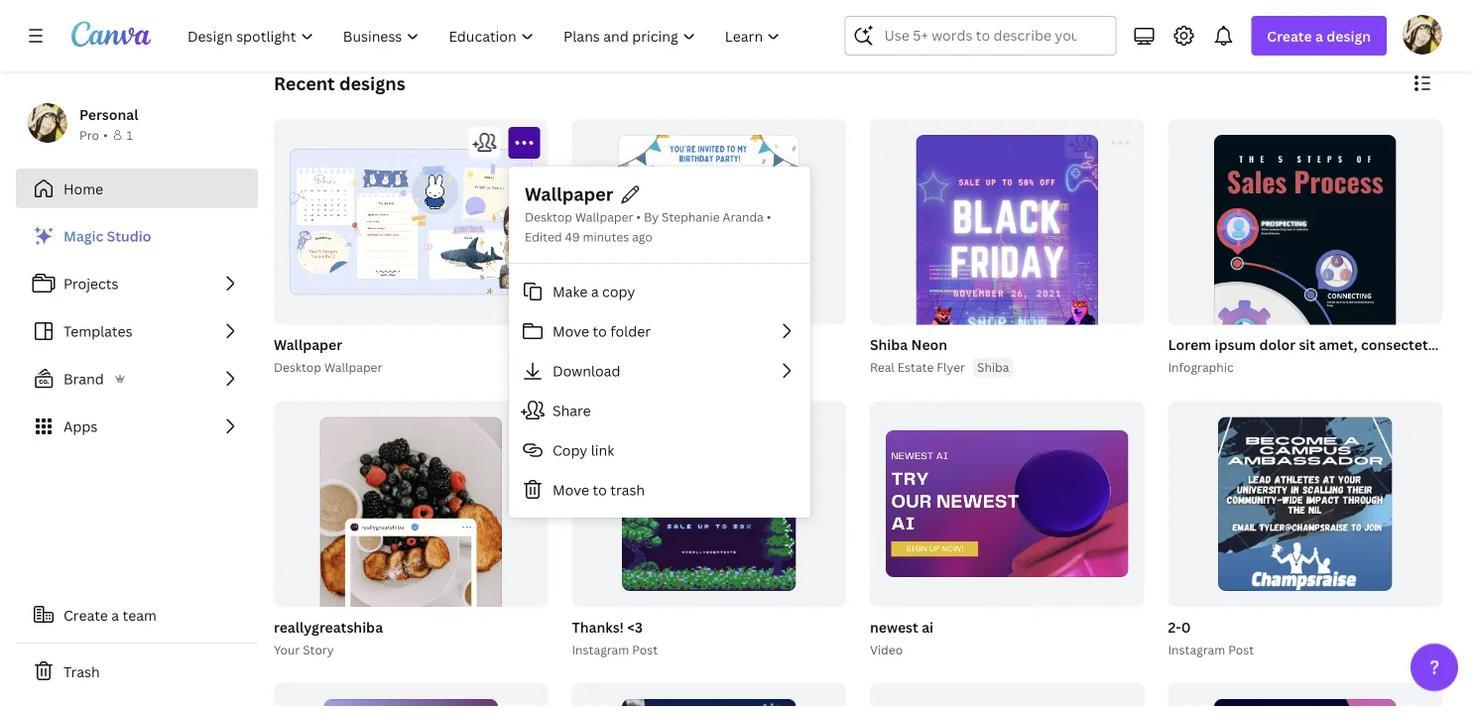 Task type: describe. For each thing, give the bounding box(es) containing it.
aranda
[[723, 209, 764, 225]]

toro button
[[572, 333, 601, 358]]

1 of 2 for thanks! <3
[[800, 584, 833, 598]]

toro
[[572, 335, 601, 354]]

2-0 instagram post
[[1168, 617, 1254, 658]]

a for team
[[111, 606, 119, 625]]

copy link button
[[509, 431, 811, 470]]

copy
[[553, 441, 588, 460]]

home link
[[16, 169, 258, 208]]

of for toro
[[809, 302, 824, 315]]

reallygreatshiba your story
[[274, 617, 383, 658]]

•
[[103, 127, 108, 143]]

ipsum
[[1215, 335, 1256, 354]]

49
[[565, 229, 580, 245]]

1 of 12
[[1093, 584, 1131, 598]]

move for move to trash
[[553, 481, 589, 499]]

of for reallygreatshiba
[[511, 584, 526, 598]]

create for create a team
[[64, 606, 108, 625]]

make a copy
[[553, 282, 635, 301]]

make a copy button
[[509, 272, 811, 312]]

2 for thanks! <3
[[827, 584, 833, 598]]

recent
[[274, 71, 335, 95]]

newest ai button
[[870, 615, 934, 640]]

share
[[553, 401, 591, 420]]

reallygreatshiba
[[274, 617, 383, 636]]

templates link
[[16, 312, 258, 351]]

designs
[[339, 71, 405, 95]]

recent designs
[[274, 71, 405, 95]]

move to trash
[[553, 481, 645, 499]]

trash
[[64, 662, 100, 681]]

thanks! <3 button
[[572, 615, 643, 640]]

shiba neon button
[[870, 333, 948, 358]]

lorem ipsum dolor sit amet, consectetur adip button
[[1168, 333, 1474, 358]]

shiba button
[[973, 358, 1014, 377]]

2 flyer from the left
[[937, 359, 966, 375]]

dolor
[[1260, 335, 1296, 354]]

create a team button
[[16, 595, 258, 635]]

adip
[[1446, 335, 1474, 354]]

of for newest ai
[[1101, 584, 1116, 598]]

brand link
[[16, 359, 258, 399]]

minutes
[[583, 229, 629, 245]]

apps
[[64, 417, 98, 436]]

pro
[[79, 127, 99, 143]]

estate inside toro real estate flyer
[[600, 359, 636, 375]]

12
[[1119, 584, 1131, 598]]

0
[[1181, 617, 1191, 636]]

shiba for shiba neon
[[870, 335, 908, 354]]

lorem ipsum dolor sit amet, consectetur adip infographic
[[1168, 335, 1474, 375]]

copy
[[602, 282, 635, 301]]

newest
[[870, 617, 919, 636]]

2-
[[1168, 617, 1181, 636]]

1 for thanks!
[[800, 584, 806, 598]]

trash
[[610, 481, 645, 499]]

2 estate from the left
[[898, 359, 934, 375]]

<3
[[627, 617, 643, 636]]

move to folder
[[553, 322, 651, 341]]

real inside toro real estate flyer
[[572, 359, 597, 375]]

a for design
[[1316, 26, 1324, 45]]

2-0 button
[[1168, 615, 1191, 640]]

1 for toro
[[800, 302, 806, 315]]

1 for newest
[[1093, 584, 1099, 598]]

reallygreatshiba button
[[274, 615, 383, 640]]

2 for toro
[[827, 302, 833, 315]]

create a team
[[64, 606, 157, 625]]

a for copy
[[591, 282, 599, 301]]

video
[[870, 641, 903, 658]]

0 vertical spatial wallpaper button
[[525, 182, 613, 207]]

create for create a design
[[1267, 26, 1312, 45]]

desktop inside wallpaper desktop wallpaper
[[274, 359, 321, 375]]

magic studio
[[64, 227, 151, 246]]

real estate flyer
[[870, 359, 966, 375]]

pro •
[[79, 127, 108, 143]]

story
[[303, 641, 334, 658]]

consectetur
[[1361, 335, 1443, 354]]

wallpaper desktop wallpaper
[[274, 335, 382, 375]]

apps link
[[16, 407, 258, 447]]

move to trash button
[[509, 470, 811, 510]]



Task type: vqa. For each thing, say whether or not it's contained in the screenshot.
'recent' at the left of the page
yes



Task type: locate. For each thing, give the bounding box(es) containing it.
estate down shiba neon button
[[898, 359, 934, 375]]

studio
[[107, 227, 151, 246]]

1 flyer from the left
[[639, 359, 667, 375]]

create inside 'button'
[[64, 606, 108, 625]]

shiba inside shiba button
[[977, 359, 1010, 375]]

of
[[809, 302, 824, 315], [511, 584, 526, 598], [809, 584, 824, 598], [1101, 584, 1116, 598]]

instagram down thanks!
[[572, 641, 629, 658]]

instagram inside thanks! <3 instagram post
[[572, 641, 629, 658]]

to left trash
[[593, 481, 607, 499]]

brand
[[64, 370, 104, 388]]

ai
[[922, 617, 934, 636]]

1 vertical spatial a
[[591, 282, 599, 301]]

1 of 2 for toro
[[800, 302, 833, 315]]

0 vertical spatial a
[[1316, 26, 1324, 45]]

1 horizontal spatial desktop
[[525, 209, 572, 225]]

download
[[553, 361, 621, 380]]

1
[[127, 127, 133, 143], [800, 302, 806, 315], [502, 584, 508, 598], [800, 584, 806, 598], [1093, 584, 1099, 598]]

shiba
[[870, 335, 908, 354], [977, 359, 1010, 375]]

1 to from the top
[[593, 322, 607, 341]]

list containing magic studio
[[16, 216, 258, 447]]

1 post from the left
[[632, 641, 658, 658]]

1 vertical spatial shiba
[[977, 359, 1010, 375]]

0 horizontal spatial create
[[64, 606, 108, 625]]

to inside "move to trash" button
[[593, 481, 607, 499]]

1 horizontal spatial wallpaper button
[[525, 182, 613, 207]]

1 horizontal spatial post
[[1229, 641, 1254, 658]]

shiba up real estate flyer
[[870, 335, 908, 354]]

sit
[[1299, 335, 1316, 354]]

estate
[[600, 359, 636, 375], [898, 359, 934, 375]]

post for thanks! <3
[[632, 641, 658, 658]]

to for folder
[[593, 322, 607, 341]]

2 vertical spatial a
[[111, 606, 119, 625]]

0 horizontal spatial estate
[[600, 359, 636, 375]]

1 horizontal spatial shiba
[[977, 359, 1010, 375]]

magic
[[64, 227, 103, 246]]

0 vertical spatial shiba
[[870, 335, 908, 354]]

1 horizontal spatial flyer
[[937, 359, 966, 375]]

create left design
[[1267, 26, 1312, 45]]

estate down folder
[[600, 359, 636, 375]]

infographic
[[1168, 359, 1234, 375]]

home
[[64, 179, 103, 198]]

post inside the 2-0 instagram post
[[1229, 641, 1254, 658]]

move for move to folder
[[553, 322, 589, 341]]

a inside 'button'
[[111, 606, 119, 625]]

personal
[[79, 105, 138, 124]]

lorem
[[1168, 335, 1212, 354]]

0 vertical spatial desktop
[[525, 209, 572, 225]]

instagram down the 0
[[1168, 641, 1226, 658]]

a inside "button"
[[591, 282, 599, 301]]

to for trash
[[593, 481, 607, 499]]

move down make
[[553, 322, 589, 341]]

folder
[[610, 322, 651, 341]]

shiba inside shiba neon button
[[870, 335, 908, 354]]

shiba for shiba
[[977, 359, 1010, 375]]

create left team
[[64, 606, 108, 625]]

copy link
[[553, 441, 614, 460]]

2 instagram from the left
[[1168, 641, 1226, 658]]

by
[[644, 209, 659, 225]]

shiba neon
[[870, 335, 948, 354]]

by stephanie aranda edited 49 minutes ago
[[525, 209, 764, 245]]

1 real from the left
[[572, 359, 597, 375]]

team
[[123, 606, 157, 625]]

amet,
[[1319, 335, 1358, 354]]

1 horizontal spatial a
[[591, 282, 599, 301]]

0 horizontal spatial desktop
[[274, 359, 321, 375]]

wallpaper button
[[525, 182, 613, 207], [274, 333, 342, 358]]

1 of 2 for reallygreatshiba
[[502, 584, 535, 598]]

1 vertical spatial desktop
[[274, 359, 321, 375]]

0 vertical spatial move
[[553, 322, 589, 341]]

1 move from the top
[[553, 322, 589, 341]]

2 to from the top
[[593, 481, 607, 499]]

projects link
[[16, 264, 258, 304]]

1 for reallygreatshiba
[[502, 584, 508, 598]]

2
[[827, 302, 833, 315], [528, 584, 535, 598], [827, 584, 833, 598]]

a left design
[[1316, 26, 1324, 45]]

of for thanks! <3
[[809, 584, 824, 598]]

0 vertical spatial create
[[1267, 26, 1312, 45]]

1 vertical spatial wallpaper button
[[274, 333, 342, 358]]

2 for reallygreatshiba
[[528, 584, 535, 598]]

2 real from the left
[[870, 359, 895, 375]]

toro real estate flyer
[[572, 335, 667, 375]]

trash link
[[16, 652, 258, 692]]

create
[[1267, 26, 1312, 45], [64, 606, 108, 625]]

move down copy on the left bottom of page
[[553, 481, 589, 499]]

to
[[593, 322, 607, 341], [593, 481, 607, 499]]

design
[[1327, 26, 1371, 45]]

desktop wallpaper
[[525, 209, 634, 225]]

0 horizontal spatial flyer
[[639, 359, 667, 375]]

Search search field
[[885, 17, 1077, 55]]

real
[[572, 359, 597, 375], [870, 359, 895, 375]]

make
[[553, 282, 588, 301]]

instagram for <3
[[572, 641, 629, 658]]

projects
[[64, 274, 119, 293]]

0 horizontal spatial instagram
[[572, 641, 629, 658]]

to left folder
[[593, 322, 607, 341]]

2 horizontal spatial a
[[1316, 26, 1324, 45]]

instagram for 0
[[1168, 641, 1226, 658]]

instagram inside the 2-0 instagram post
[[1168, 641, 1226, 658]]

ago
[[632, 229, 653, 245]]

a left team
[[111, 606, 119, 625]]

a
[[1316, 26, 1324, 45], [591, 282, 599, 301], [111, 606, 119, 625]]

newest ai video
[[870, 617, 934, 658]]

neon
[[911, 335, 948, 354]]

create a design button
[[1252, 16, 1387, 56]]

1 vertical spatial create
[[64, 606, 108, 625]]

flyer down move to folder button
[[639, 359, 667, 375]]

0 horizontal spatial a
[[111, 606, 119, 625]]

list
[[16, 216, 258, 447]]

0 horizontal spatial post
[[632, 641, 658, 658]]

0 horizontal spatial wallpaper button
[[274, 333, 342, 358]]

flyer down neon
[[937, 359, 966, 375]]

thanks! <3 instagram post
[[572, 617, 658, 658]]

stephanie
[[662, 209, 720, 225]]

2 post from the left
[[1229, 641, 1254, 658]]

your
[[274, 641, 300, 658]]

1 horizontal spatial real
[[870, 359, 895, 375]]

1 horizontal spatial create
[[1267, 26, 1312, 45]]

wallpaper
[[525, 182, 613, 206], [575, 209, 634, 225], [274, 335, 342, 354], [324, 359, 382, 375]]

real down shiba neon button
[[870, 359, 895, 375]]

1 instagram from the left
[[572, 641, 629, 658]]

link
[[591, 441, 614, 460]]

stephanie aranda image
[[1403, 15, 1443, 54]]

real down toro 'button'
[[572, 359, 597, 375]]

shiba right real estate flyer
[[977, 359, 1010, 375]]

post inside thanks! <3 instagram post
[[632, 641, 658, 658]]

create inside dropdown button
[[1267, 26, 1312, 45]]

flyer
[[639, 359, 667, 375], [937, 359, 966, 375]]

0 horizontal spatial real
[[572, 359, 597, 375]]

1 horizontal spatial instagram
[[1168, 641, 1226, 658]]

desktop
[[525, 209, 572, 225], [274, 359, 321, 375]]

instagram
[[572, 641, 629, 658], [1168, 641, 1226, 658]]

1 horizontal spatial estate
[[898, 359, 934, 375]]

create a design
[[1267, 26, 1371, 45]]

flyer inside toro real estate flyer
[[639, 359, 667, 375]]

a left copy
[[591, 282, 599, 301]]

top level navigation element
[[175, 16, 797, 56]]

None search field
[[845, 16, 1117, 56]]

post for 2-0
[[1229, 641, 1254, 658]]

1 vertical spatial to
[[593, 481, 607, 499]]

download button
[[509, 351, 811, 391]]

2 move from the top
[[553, 481, 589, 499]]

move to folder button
[[509, 312, 811, 351]]

to inside move to folder button
[[593, 322, 607, 341]]

share button
[[509, 391, 811, 431]]

1 vertical spatial move
[[553, 481, 589, 499]]

edited
[[525, 229, 562, 245]]

a inside dropdown button
[[1316, 26, 1324, 45]]

post
[[632, 641, 658, 658], [1229, 641, 1254, 658]]

1 estate from the left
[[600, 359, 636, 375]]

templates
[[64, 322, 133, 341]]

magic studio link
[[16, 216, 258, 256]]

1 of 2
[[800, 302, 833, 315], [502, 584, 535, 598], [800, 584, 833, 598]]

0 vertical spatial to
[[593, 322, 607, 341]]

0 horizontal spatial shiba
[[870, 335, 908, 354]]

thanks!
[[572, 617, 624, 636]]



